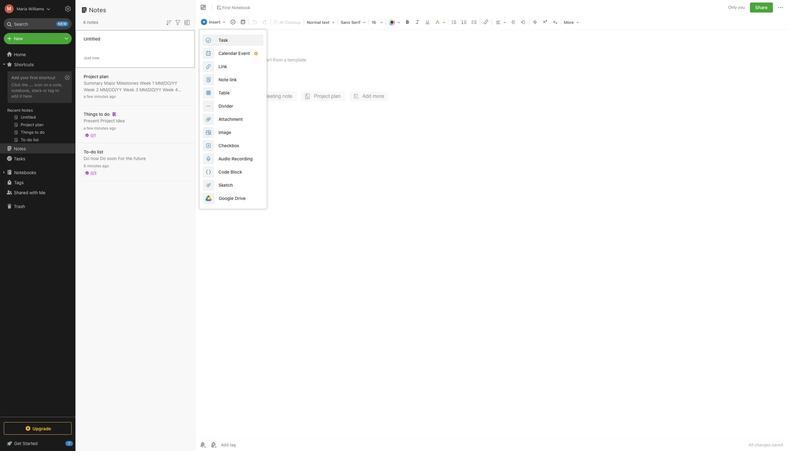 Task type: locate. For each thing, give the bounding box(es) containing it.
3 down milestones
[[136, 87, 138, 92]]

now for do
[[91, 156, 99, 161]]

text
[[322, 20, 330, 25]]

0/1
[[91, 133, 96, 138]]

project left idea
[[100, 118, 115, 123]]

minutes up 0/3
[[87, 164, 101, 168]]

a right on
[[49, 82, 52, 87]]

a few minutes ago down present project idea
[[84, 126, 116, 131]]

first
[[222, 5, 231, 10]]

note,
[[53, 82, 62, 87]]

Font size field
[[370, 18, 385, 27]]

upgrade button
[[4, 423, 72, 436]]

a down present at the left of page
[[84, 126, 86, 131]]

project up summary at the left top
[[84, 74, 98, 79]]

1 horizontal spatial 1
[[157, 94, 159, 99]]

normal
[[307, 20, 321, 25]]

bold image
[[403, 18, 412, 26]]

0/3
[[91, 171, 96, 176]]

1 horizontal spatial project
[[100, 118, 115, 123]]

notes
[[89, 6, 106, 14], [22, 108, 33, 113], [14, 146, 26, 151]]

0 horizontal spatial the
[[22, 82, 28, 87]]

0 horizontal spatial to
[[55, 88, 59, 93]]

2 few from the top
[[87, 126, 93, 131]]

1 horizontal spatial do
[[100, 156, 106, 161]]

few down summary at the left top
[[87, 94, 93, 99]]

home
[[14, 52, 26, 57]]

a down summary at the left top
[[84, 94, 86, 99]]

numbered list image
[[460, 18, 469, 26]]

to up present project idea
[[99, 111, 103, 117]]

recent
[[7, 108, 21, 113]]

Add tag field
[[220, 443, 268, 448]]

1 horizontal spatial to
[[99, 111, 103, 117]]

0 vertical spatial few
[[87, 94, 93, 99]]

a few minutes ago
[[84, 94, 116, 99], [84, 126, 116, 131]]

present project idea
[[84, 118, 125, 123]]

0 vertical spatial ago
[[109, 94, 116, 99]]

sketch
[[219, 183, 233, 188]]

now right just
[[92, 56, 100, 60]]

notes up tasks
[[14, 146, 26, 151]]

strikethrough image
[[531, 18, 540, 26]]

1 vertical spatial 1
[[157, 94, 159, 99]]

week up legend
[[107, 94, 118, 99]]

1 vertical spatial 2
[[170, 94, 173, 99]]

superscript image
[[541, 18, 550, 26]]

1 vertical spatial project
[[100, 118, 115, 123]]

Font family field
[[339, 18, 368, 27]]

here.
[[23, 94, 33, 99]]

home link
[[0, 49, 75, 59]]

recent notes
[[7, 108, 33, 113]]

expand note image
[[200, 4, 207, 11]]

do left list at the left top of the page
[[91, 149, 96, 155]]

event
[[238, 51, 250, 56]]

ago
[[109, 94, 116, 99], [109, 126, 116, 131], [102, 164, 109, 168]]

add
[[11, 94, 19, 99]]

1 vertical spatial ago
[[109, 126, 116, 131]]

share
[[756, 5, 768, 10]]

checklist image
[[470, 18, 479, 26]]

to inside note list element
[[99, 111, 103, 117]]

4 notes
[[83, 19, 98, 25]]

note link
[[219, 77, 237, 82]]

shared
[[14, 190, 28, 195]]

0 horizontal spatial do
[[91, 149, 96, 155]]

ago down present project idea
[[109, 126, 116, 131]]

1 a few minutes ago from the top
[[84, 94, 116, 99]]

the right for
[[126, 156, 132, 161]]

minutes up legend
[[94, 94, 108, 99]]

6 minutes ago
[[84, 164, 109, 168]]

do down to-
[[84, 156, 89, 161]]

1 vertical spatial few
[[87, 126, 93, 131]]

do up present project idea
[[104, 111, 110, 117]]

1 vertical spatial 4
[[175, 87, 178, 92]]

0 vertical spatial a few minutes ago
[[84, 94, 116, 99]]

note link link
[[200, 73, 267, 86]]

notes up notes at the left of page
[[89, 6, 106, 14]]

note list element
[[75, 0, 195, 452]]

More field
[[562, 18, 581, 27]]

google drive link
[[200, 192, 267, 205]]

dropdown list menu
[[200, 34, 267, 205]]

few
[[87, 94, 93, 99], [87, 126, 93, 131]]

1 vertical spatial 3
[[84, 100, 86, 106]]

first
[[30, 75, 38, 80]]

2 horizontal spatial 4
[[175, 87, 178, 92]]

attachment
[[219, 117, 243, 122]]

0 vertical spatial a
[[49, 82, 52, 87]]

5
[[119, 94, 122, 99]]

0 horizontal spatial project
[[84, 74, 98, 79]]

shortcuts
[[14, 62, 34, 67]]

changes
[[755, 443, 771, 448]]

1 vertical spatial to
[[99, 111, 103, 117]]

now for just
[[92, 56, 100, 60]]

the
[[22, 82, 28, 87], [126, 156, 132, 161]]

group
[[0, 70, 75, 146]]

0 vertical spatial 2
[[96, 87, 99, 92]]

0 horizontal spatial 1
[[152, 80, 154, 86]]

0 horizontal spatial 3
[[84, 100, 86, 106]]

2 up track...
[[170, 94, 173, 99]]

1 horizontal spatial do
[[104, 111, 110, 117]]

minutes
[[94, 94, 108, 99], [94, 126, 108, 131], [87, 164, 101, 168]]

note window element
[[195, 0, 788, 452]]

2 vertical spatial ago
[[102, 164, 109, 168]]

a inside 'icon on a note, notebook, stack or tag to add it here.'
[[49, 82, 52, 87]]

0 vertical spatial 3
[[136, 87, 138, 92]]

divider
[[219, 103, 233, 109]]

share button
[[750, 3, 773, 13]]

3 up 'things'
[[84, 100, 86, 106]]

you
[[738, 5, 745, 10]]

sans serif
[[341, 20, 361, 25]]

tree
[[0, 49, 75, 417]]

2 vertical spatial a
[[84, 126, 86, 131]]

0 horizontal spatial 2
[[96, 87, 99, 92]]

table
[[219, 90, 230, 96]]

checkbox
[[219, 143, 239, 148]]

1 up track...
[[157, 94, 159, 99]]

do
[[84, 156, 89, 161], [100, 156, 106, 161]]

week down summary at the left top
[[84, 87, 95, 92]]

now
[[92, 56, 100, 60], [91, 156, 99, 161]]

click the ...
[[11, 82, 33, 87]]

task
[[219, 37, 228, 43], [146, 94, 156, 99], [160, 94, 169, 99], [174, 94, 184, 99], [88, 100, 97, 106]]

1
[[152, 80, 154, 86], [157, 94, 159, 99]]

icon
[[34, 82, 42, 87]]

1 horizontal spatial 2
[[170, 94, 173, 99]]

all changes saved
[[749, 443, 783, 448]]

ago up legend
[[109, 94, 116, 99]]

audio recording
[[219, 156, 253, 162]]

a few minutes ago up legend
[[84, 94, 116, 99]]

1 vertical spatial the
[[126, 156, 132, 161]]

on
[[149, 100, 156, 106]]

View options field
[[182, 18, 191, 26]]

outdent image
[[519, 18, 528, 26]]

0 vertical spatial now
[[92, 56, 100, 60]]

to down note,
[[55, 88, 59, 93]]

1 horizontal spatial the
[[126, 156, 132, 161]]

things
[[84, 111, 98, 117]]

minutes down present project idea
[[94, 126, 108, 131]]

0 horizontal spatial do
[[84, 156, 89, 161]]

notebooks link
[[0, 168, 75, 178]]

your
[[20, 75, 29, 80]]

ago down soon
[[102, 164, 109, 168]]

1 vertical spatial minutes
[[94, 126, 108, 131]]

1 up on on the left of page
[[152, 80, 154, 86]]

1 horizontal spatial 3
[[136, 87, 138, 92]]

stack
[[32, 88, 42, 93]]

trash link
[[0, 202, 75, 212]]

it
[[20, 94, 22, 99]]

mm/dd/yy
[[155, 80, 177, 86], [100, 87, 122, 92], [139, 87, 161, 92], [84, 94, 106, 99], [123, 94, 145, 99]]

Add filters field
[[174, 18, 182, 26]]

expand notebooks image
[[2, 170, 7, 175]]

2 down summary at the left top
[[96, 87, 99, 92]]

trash
[[14, 204, 25, 209]]

1 do from the left
[[84, 156, 89, 161]]

normal text
[[307, 20, 330, 25]]

note
[[219, 77, 229, 82]]

Note Editor text field
[[195, 30, 788, 439]]

code block
[[219, 170, 242, 175]]

google drive
[[219, 196, 246, 201]]

williams
[[28, 6, 44, 11]]

to-
[[84, 149, 91, 155]]

on
[[44, 82, 48, 87]]

major
[[104, 80, 115, 86]]

calendar event
[[219, 51, 250, 56]]

0 vertical spatial to
[[55, 88, 59, 93]]

the left ...
[[22, 82, 28, 87]]

soon
[[107, 156, 117, 161]]

add a reminder image
[[199, 442, 207, 449]]

1 vertical spatial a few minutes ago
[[84, 126, 116, 131]]

few down present at the left of page
[[87, 126, 93, 131]]

notes right 'recent'
[[22, 108, 33, 113]]

0 vertical spatial 1
[[152, 80, 154, 86]]

now down to-do list on the top of the page
[[91, 156, 99, 161]]

0 vertical spatial notes
[[89, 6, 106, 14]]

2 a few minutes ago from the top
[[84, 126, 116, 131]]

block
[[231, 170, 242, 175]]

1 vertical spatial notes
[[22, 108, 33, 113]]

italic image
[[413, 18, 422, 26]]

More actions field
[[777, 3, 785, 13]]

2 vertical spatial notes
[[14, 146, 26, 151]]

week down milestones
[[123, 87, 134, 92]]

0 horizontal spatial 4
[[83, 19, 86, 25]]

1 vertical spatial now
[[91, 156, 99, 161]]

shortcut
[[39, 75, 55, 80]]

mm/dd/yy up on on the left of page
[[139, 87, 161, 92]]

3
[[136, 87, 138, 92], [84, 100, 86, 106]]

first notebook
[[222, 5, 250, 10]]

do down list at the left top of the page
[[100, 156, 106, 161]]

2 vertical spatial 4
[[98, 100, 101, 106]]



Task type: describe. For each thing, give the bounding box(es) containing it.
tasks
[[14, 156, 25, 161]]

icon on a note, notebook, stack or tag to add it here.
[[11, 82, 62, 99]]

notes inside group
[[22, 108, 33, 113]]

recording
[[232, 156, 253, 162]]

Alignment field
[[493, 18, 509, 27]]

me
[[39, 190, 45, 195]]

untitled
[[84, 36, 100, 41]]

more actions image
[[777, 4, 785, 11]]

1 vertical spatial a
[[84, 94, 86, 99]]

saved
[[772, 443, 783, 448]]

to inside 'icon on a note, notebook, stack or tag to add it here.'
[[55, 88, 59, 93]]

for
[[118, 156, 125, 161]]

divider link
[[200, 100, 267, 113]]

Insert field
[[199, 18, 228, 26]]

audio recording link
[[200, 153, 267, 166]]

tag
[[48, 88, 54, 93]]

week right milestones
[[140, 80, 151, 86]]

mm/dd/yy down summary at the left top
[[84, 94, 106, 99]]

mm/dd/yy down major
[[100, 87, 122, 92]]

shortcuts button
[[0, 59, 75, 70]]

underline image
[[423, 18, 432, 26]]

Font color field
[[387, 18, 403, 27]]

get started
[[14, 442, 38, 447]]

code block link
[[200, 166, 267, 179]]

tags
[[14, 180, 24, 185]]

16
[[372, 20, 376, 25]]

add filters image
[[174, 19, 182, 26]]

calendar
[[219, 51, 237, 56]]

sans
[[341, 20, 350, 25]]

...
[[29, 82, 33, 87]]

image link
[[200, 126, 267, 139]]

maria williams
[[17, 6, 44, 11]]

Sort options field
[[165, 18, 173, 26]]

serif
[[352, 20, 361, 25]]

mm/dd/yy up started
[[123, 94, 145, 99]]

notes link
[[0, 144, 75, 154]]

more
[[564, 20, 574, 25]]

milestones
[[117, 80, 139, 86]]

Highlight field
[[433, 18, 448, 27]]

0 vertical spatial the
[[22, 82, 28, 87]]

task inside dropdown list menu
[[219, 37, 228, 43]]

not
[[118, 100, 127, 106]]

0 vertical spatial minutes
[[94, 94, 108, 99]]

Help and Learning task checklist field
[[0, 439, 75, 449]]

insert
[[209, 19, 220, 25]]

checkbox link
[[200, 139, 267, 153]]

notebooks
[[14, 170, 36, 175]]

calendar event link
[[200, 47, 267, 60]]

get
[[14, 442, 21, 447]]

audio
[[219, 156, 230, 162]]

2 vertical spatial minutes
[[87, 164, 101, 168]]

0 vertical spatial do
[[104, 111, 110, 117]]

to-do list
[[84, 149, 103, 155]]

click to collapse image
[[73, 440, 78, 448]]

idea
[[116, 118, 125, 123]]

week up track...
[[163, 87, 174, 92]]

Heading level field
[[305, 18, 337, 27]]

1 vertical spatial do
[[91, 149, 96, 155]]

task link
[[200, 34, 267, 47]]

7
[[68, 442, 70, 446]]

shared with me
[[14, 190, 45, 195]]

link link
[[200, 60, 267, 73]]

tree containing home
[[0, 49, 75, 417]]

Account field
[[0, 3, 50, 15]]

list
[[97, 149, 103, 155]]

0 vertical spatial 4
[[83, 19, 86, 25]]

project plan
[[84, 74, 108, 79]]

0 vertical spatial project
[[84, 74, 98, 79]]

the inside note list element
[[126, 156, 132, 161]]

Search text field
[[8, 18, 67, 30]]

link
[[219, 64, 227, 69]]

google
[[219, 196, 234, 201]]

2 do from the left
[[100, 156, 106, 161]]

bulleted list image
[[450, 18, 459, 26]]

notebook,
[[11, 88, 30, 93]]

settings image
[[64, 5, 72, 13]]

subscript image
[[551, 18, 560, 26]]

group containing add your first shortcut
[[0, 70, 75, 146]]

only you
[[729, 5, 745, 10]]

present
[[84, 118, 99, 123]]

legend
[[102, 100, 117, 106]]

6
[[84, 164, 86, 168]]

1 horizontal spatial 4
[[98, 100, 101, 106]]

task image
[[229, 18, 237, 26]]

indent image
[[509, 18, 518, 26]]

only
[[729, 5, 737, 10]]

notes inside note list element
[[89, 6, 106, 14]]

mm/dd/yy up track...
[[155, 80, 177, 86]]

new search field
[[8, 18, 69, 30]]

drive
[[235, 196, 246, 201]]

summary
[[84, 80, 103, 86]]

all
[[749, 443, 754, 448]]

things to do
[[84, 111, 110, 117]]

table link
[[200, 86, 267, 100]]

summary major milestones week 1 mm/dd/yy week 2 mm/dd/yy week 3 mm/dd/yy week 4 mm/dd/yy week 5 mm/dd/yy task 1 task 2 task 3 task 4 legend not started on track...
[[84, 80, 184, 106]]

add
[[11, 75, 19, 80]]

notebook
[[232, 5, 250, 10]]

insert link image
[[482, 18, 491, 26]]

just now
[[84, 56, 100, 60]]

upgrade
[[32, 427, 51, 432]]

add tag image
[[210, 442, 217, 449]]

with
[[29, 190, 38, 195]]

image
[[219, 130, 231, 135]]

click
[[11, 82, 21, 87]]

maria
[[17, 6, 27, 11]]

just
[[84, 56, 91, 60]]

tasks button
[[0, 154, 75, 164]]

notes
[[87, 19, 98, 25]]

1 few from the top
[[87, 94, 93, 99]]

new button
[[4, 33, 72, 44]]

link
[[230, 77, 237, 82]]

calendar event image
[[239, 18, 247, 26]]

new
[[14, 36, 23, 41]]

do now do soon for the future
[[84, 156, 146, 161]]



Task type: vqa. For each thing, say whether or not it's contained in the screenshot.
search field within the Main element
no



